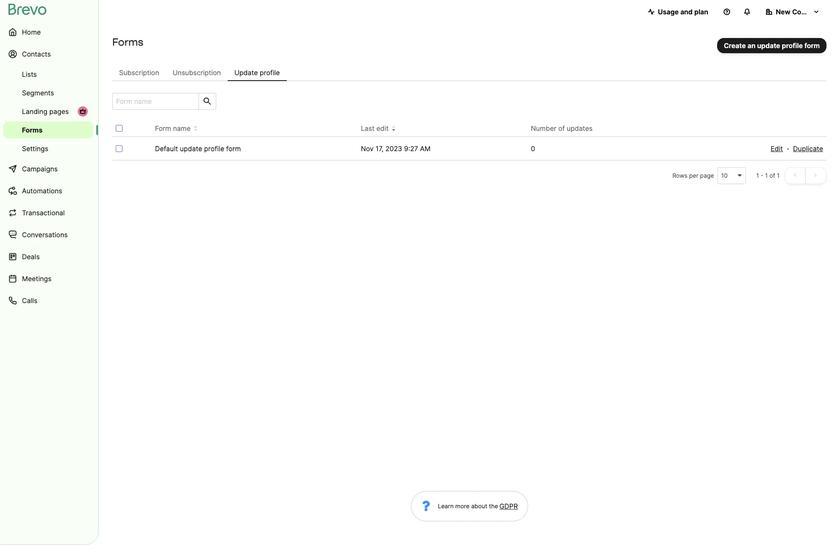 Task type: vqa. For each thing, say whether or not it's contained in the screenshot.
Rows
yes



Task type: locate. For each thing, give the bounding box(es) containing it.
1 1 from the left
[[757, 172, 759, 179]]

1 vertical spatial update
[[180, 144, 202, 153]]

2 horizontal spatial profile
[[782, 41, 803, 50]]

usage
[[658, 8, 679, 16]]

0 vertical spatial form
[[805, 41, 820, 50]]

1 horizontal spatial profile
[[260, 68, 280, 77]]

0 horizontal spatial update
[[180, 144, 202, 153]]

0 vertical spatial of
[[559, 124, 565, 133]]

rows
[[673, 172, 688, 179]]

lists
[[22, 70, 37, 79]]

forms up "subscription" link
[[112, 36, 143, 48]]

deals link
[[3, 247, 93, 267]]

conversations
[[22, 231, 68, 239]]

1 horizontal spatial of
[[770, 172, 775, 179]]

of
[[559, 124, 565, 133], [770, 172, 775, 179]]

landing pages
[[22, 107, 69, 116]]

last
[[361, 124, 375, 133]]

1 horizontal spatial 1
[[765, 172, 768, 179]]

contacts
[[22, 50, 51, 58]]

of right -
[[770, 172, 775, 179]]

2 vertical spatial profile
[[204, 144, 224, 153]]

create an update profile form
[[724, 41, 820, 50]]

last edit button
[[361, 123, 396, 134]]

of right number
[[559, 124, 565, 133]]

contacts link
[[3, 44, 93, 64]]

calls link
[[3, 291, 93, 311]]

page
[[700, 172, 714, 179]]

-
[[761, 172, 764, 179]]

0 horizontal spatial profile
[[204, 144, 224, 153]]

updates
[[567, 124, 593, 133]]

landing pages link
[[3, 103, 93, 120]]

1 vertical spatial profile
[[260, 68, 280, 77]]

create
[[724, 41, 746, 50]]

form
[[155, 124, 171, 133]]

meetings link
[[3, 269, 93, 289]]

0 vertical spatial profile
[[782, 41, 803, 50]]

calls
[[22, 297, 37, 305]]

profile
[[782, 41, 803, 50], [260, 68, 280, 77], [204, 144, 224, 153]]

1 vertical spatial form
[[226, 144, 241, 153]]

rows per page
[[673, 172, 714, 179]]

form inside "link"
[[805, 41, 820, 50]]

2023
[[386, 144, 402, 153]]

transactional
[[22, 209, 65, 217]]

1 horizontal spatial update
[[757, 41, 780, 50]]

2 horizontal spatial 1
[[777, 172, 780, 179]]

unsubscription
[[173, 68, 221, 77]]

update
[[757, 41, 780, 50], [180, 144, 202, 153]]

unsubscription link
[[166, 64, 228, 81]]

edit
[[771, 144, 783, 153]]

update
[[234, 68, 258, 77]]

profile inside create an update profile form "link"
[[782, 41, 803, 50]]

0 horizontal spatial of
[[559, 124, 565, 133]]

settings link
[[3, 140, 93, 157]]

learn
[[438, 503, 454, 510]]

Campaign name search field
[[113, 93, 195, 109]]

search button
[[199, 93, 216, 109]]

new company button
[[759, 3, 827, 20]]

form
[[805, 41, 820, 50], [226, 144, 241, 153]]

transactional link
[[3, 203, 93, 223]]

pages
[[49, 107, 69, 116]]

0 vertical spatial forms
[[112, 36, 143, 48]]

0 horizontal spatial 1
[[757, 172, 759, 179]]

1 horizontal spatial form
[[805, 41, 820, 50]]

subscription
[[119, 68, 159, 77]]

number of updates button
[[531, 123, 600, 134]]

forms down landing
[[22, 126, 43, 134]]

update down name
[[180, 144, 202, 153]]

1
[[757, 172, 759, 179], [765, 172, 768, 179], [777, 172, 780, 179]]

1 vertical spatial of
[[770, 172, 775, 179]]

update right an
[[757, 41, 780, 50]]

last edit
[[361, 124, 389, 133]]

0 vertical spatial update
[[757, 41, 780, 50]]

default update profile form link
[[155, 144, 241, 153]]

forms
[[112, 36, 143, 48], [22, 126, 43, 134]]

0 horizontal spatial forms
[[22, 126, 43, 134]]



Task type: describe. For each thing, give the bounding box(es) containing it.
profile inside update profile link
[[260, 68, 280, 77]]

gdpr link
[[498, 502, 518, 512]]

settings
[[22, 144, 48, 153]]

update profile
[[234, 68, 280, 77]]

learn more about the gdpr
[[438, 502, 518, 511]]

update inside "link"
[[757, 41, 780, 50]]

edit link
[[771, 144, 783, 154]]

lists link
[[3, 66, 93, 83]]

plan
[[695, 8, 709, 16]]

form name button
[[155, 123, 197, 134]]

home link
[[3, 22, 93, 42]]

usage and plan button
[[641, 3, 715, 20]]

search image
[[202, 96, 213, 106]]

nov
[[361, 144, 374, 153]]

left___rvooi image
[[79, 108, 86, 115]]

meetings
[[22, 275, 52, 283]]

conversations link
[[3, 225, 93, 245]]

3 1 from the left
[[777, 172, 780, 179]]

1 horizontal spatial forms
[[112, 36, 143, 48]]

home
[[22, 28, 41, 36]]

name
[[173, 124, 191, 133]]

of inside button
[[559, 124, 565, 133]]

subscription link
[[112, 64, 166, 81]]

new company
[[776, 8, 824, 16]]

0
[[531, 144, 535, 153]]

deals
[[22, 253, 40, 261]]

the
[[489, 503, 498, 510]]

1 vertical spatial forms
[[22, 126, 43, 134]]

number of updates
[[531, 124, 593, 133]]

an
[[748, 41, 756, 50]]

automations
[[22, 187, 62, 195]]

duplicate link
[[793, 144, 823, 154]]

number
[[531, 124, 557, 133]]

am
[[420, 144, 431, 153]]

default
[[155, 144, 178, 153]]

more
[[455, 503, 470, 510]]

update profile link
[[228, 64, 287, 81]]

per
[[689, 172, 699, 179]]

automations link
[[3, 181, 93, 201]]

17,
[[376, 144, 384, 153]]

forms link
[[3, 122, 93, 139]]

duplicate
[[793, 144, 823, 153]]

nov 17, 2023 9:27 am
[[361, 144, 431, 153]]

default update profile form
[[155, 144, 241, 153]]

create an update profile form link
[[717, 38, 827, 53]]

campaigns link
[[3, 159, 93, 179]]

new
[[776, 8, 791, 16]]

1 - 1 of 1
[[757, 172, 780, 179]]

0 horizontal spatial form
[[226, 144, 241, 153]]

company
[[792, 8, 824, 16]]

gdpr
[[500, 502, 518, 511]]

usage and plan
[[658, 8, 709, 16]]

campaigns
[[22, 165, 58, 173]]

edit
[[377, 124, 389, 133]]

segments
[[22, 89, 54, 97]]

about
[[471, 503, 487, 510]]

and
[[681, 8, 693, 16]]

2 1 from the left
[[765, 172, 768, 179]]

9:27
[[404, 144, 418, 153]]

form name
[[155, 124, 191, 133]]

segments link
[[3, 84, 93, 101]]

landing
[[22, 107, 47, 116]]



